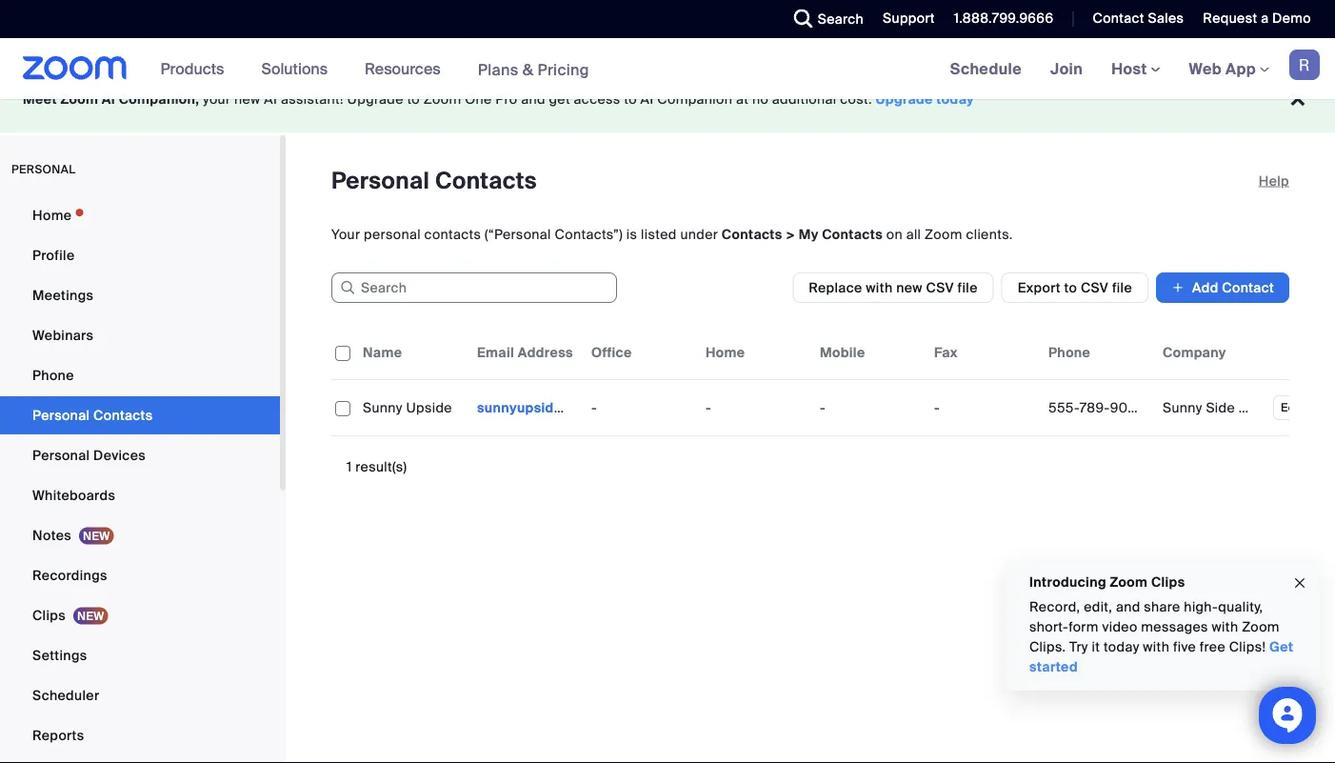 Task type: describe. For each thing, give the bounding box(es) containing it.
devices
[[93, 446, 146, 464]]

messages
[[1142, 618, 1209, 636]]

2 horizontal spatial with
[[1213, 618, 1239, 636]]

support
[[883, 10, 936, 27]]

plans & pricing
[[478, 59, 590, 79]]

schedule link
[[936, 38, 1037, 99]]

1 upgrade from the left
[[347, 91, 404, 108]]

cost.
[[841, 91, 873, 108]]

replace with new csv file button
[[793, 273, 995, 303]]

side
[[1207, 399, 1236, 416]]

free
[[1200, 638, 1226, 656]]

personal contacts inside personal menu menu
[[32, 406, 153, 424]]

additional
[[773, 91, 837, 108]]

upgrade today link
[[876, 91, 975, 108]]

1 csv from the left
[[927, 279, 955, 296]]

whiteboards
[[32, 486, 115, 504]]

edit
[[1282, 400, 1304, 415]]

solutions
[[261, 59, 328, 79]]

phone inside 'link'
[[32, 366, 74, 384]]

web app button
[[1190, 59, 1270, 79]]

sales
[[1149, 10, 1185, 27]]

products button
[[161, 38, 233, 99]]

fax
[[935, 344, 958, 361]]

web
[[1190, 59, 1223, 79]]

1 horizontal spatial phone
[[1049, 344, 1091, 361]]

schedule
[[951, 59, 1023, 79]]

export to csv file
[[1018, 279, 1133, 296]]

plans
[[478, 59, 519, 79]]

get
[[1270, 638, 1294, 656]]

a
[[1262, 10, 1270, 27]]

meetings navigation
[[936, 38, 1336, 101]]

your
[[203, 91, 231, 108]]

replace with new csv file
[[809, 279, 978, 296]]

email address
[[477, 344, 574, 361]]

meetings link
[[0, 276, 280, 314]]

upside
[[406, 399, 453, 416]]

meet zoom ai companion, footer
[[0, 67, 1336, 132]]

sunny for sunny upside
[[363, 399, 403, 416]]

five
[[1174, 638, 1197, 656]]

1.888.799.9666
[[955, 10, 1054, 27]]

meet
[[23, 91, 57, 108]]

contact inside button
[[1223, 279, 1275, 296]]

share
[[1145, 598, 1181, 616]]

get started link
[[1030, 638, 1294, 676]]

profile link
[[0, 236, 280, 274]]

notes link
[[0, 516, 280, 555]]

companion,
[[119, 91, 199, 108]]

to inside button
[[1065, 279, 1078, 296]]

&
[[523, 59, 534, 79]]

pricing
[[538, 59, 590, 79]]

with inside button
[[866, 279, 893, 296]]

meet zoom ai companion, your new ai assistant! upgrade to zoom one pro and get access to ai companion at no additional cost. upgrade today
[[23, 91, 975, 108]]

zoom inside record, edit, and share high-quality, short-form video messages with zoom clips. try it today with five free clips!
[[1243, 618, 1281, 636]]

settings link
[[0, 637, 280, 675]]

address
[[518, 344, 574, 361]]

555-
[[1049, 399, 1080, 416]]

clients.
[[967, 225, 1014, 243]]

is
[[627, 225, 638, 243]]

new inside replace with new csv file button
[[897, 279, 923, 296]]

host button
[[1112, 59, 1161, 79]]

contact sales
[[1093, 10, 1185, 27]]

clips.
[[1030, 638, 1067, 656]]

eggs
[[1239, 399, 1272, 416]]

form
[[1069, 618, 1099, 636]]

1 horizontal spatial to
[[624, 91, 637, 108]]

search button
[[780, 0, 869, 38]]

try
[[1070, 638, 1089, 656]]

profile
[[32, 246, 75, 264]]

0 vertical spatial contact
[[1093, 10, 1145, 27]]

recordings
[[32, 566, 107, 584]]

notes
[[32, 526, 71, 544]]

join link
[[1037, 38, 1098, 99]]

sunny upside
[[363, 399, 453, 416]]

product information navigation
[[146, 38, 604, 101]]

resources button
[[365, 38, 449, 99]]

2 upgrade from the left
[[876, 91, 934, 108]]

2 vertical spatial with
[[1144, 638, 1170, 656]]

products
[[161, 59, 224, 79]]

on
[[887, 225, 903, 243]]

demo
[[1273, 10, 1312, 27]]

789-
[[1080, 399, 1111, 416]]

scheduler
[[32, 687, 99, 704]]

personal for personal contacts link at the left bottom of the page
[[32, 406, 90, 424]]

clips!
[[1230, 638, 1267, 656]]

resources
[[365, 59, 441, 79]]

introducing zoom clips
[[1030, 573, 1186, 591]]

and inside record, edit, and share high-quality, short-form video messages with zoom clips. try it today with five free clips!
[[1117, 598, 1141, 616]]

replace
[[809, 279, 863, 296]]

personal devices
[[32, 446, 146, 464]]

add contact
[[1193, 279, 1275, 296]]

("personal
[[485, 225, 552, 243]]

and inside meet zoom ai companion, footer
[[521, 91, 546, 108]]

personal menu menu
[[0, 196, 280, 757]]

under
[[681, 225, 719, 243]]

assistant!
[[281, 91, 344, 108]]

zoom logo image
[[23, 56, 127, 80]]

settings
[[32, 647, 87, 664]]



Task type: vqa. For each thing, say whether or not it's contained in the screenshot.
Browse
no



Task type: locate. For each thing, give the bounding box(es) containing it.
banner containing products
[[0, 38, 1336, 101]]

no
[[753, 91, 769, 108]]

request a demo
[[1204, 10, 1312, 27]]

plans & pricing link
[[478, 59, 590, 79], [478, 59, 590, 79]]

9000
[[1111, 399, 1147, 416]]

2 horizontal spatial ai
[[641, 91, 654, 108]]

ai down solutions at the left top of the page
[[264, 91, 278, 108]]

1 horizontal spatial ai
[[264, 91, 278, 108]]

sunnyupside33@gmail.com link
[[477, 399, 661, 416]]

contacts up '("personal'
[[435, 166, 537, 196]]

1 vertical spatial clips
[[32, 607, 66, 624]]

export to csv file button
[[1002, 273, 1149, 303]]

banner
[[0, 38, 1336, 101]]

personal
[[364, 225, 421, 243]]

personal devices link
[[0, 436, 280, 475]]

reports link
[[0, 717, 280, 755]]

today inside meet zoom ai companion, footer
[[937, 91, 975, 108]]

0 vertical spatial new
[[234, 91, 261, 108]]

0 horizontal spatial home
[[32, 206, 72, 224]]

personal for personal devices "link"
[[32, 446, 90, 464]]

phone up 555-
[[1049, 344, 1091, 361]]

zoom right all
[[925, 225, 963, 243]]

contacts")
[[555, 225, 623, 243]]

to right 'export'
[[1065, 279, 1078, 296]]

contact
[[1093, 10, 1145, 27], [1223, 279, 1275, 296]]

high-
[[1185, 598, 1219, 616]]

1 - from the left
[[592, 399, 598, 416]]

0 horizontal spatial csv
[[927, 279, 955, 296]]

support link
[[869, 0, 940, 38], [883, 10, 936, 27]]

1 horizontal spatial csv
[[1081, 279, 1109, 296]]

1 horizontal spatial and
[[1117, 598, 1141, 616]]

scheduler link
[[0, 677, 280, 715]]

ai down zoom logo
[[102, 91, 115, 108]]

1 horizontal spatial today
[[1104, 638, 1140, 656]]

1 vertical spatial and
[[1117, 598, 1141, 616]]

short-
[[1030, 618, 1069, 636]]

clips inside personal menu menu
[[32, 607, 66, 624]]

personal contacts link
[[0, 396, 280, 435]]

0 horizontal spatial ai
[[102, 91, 115, 108]]

contacts
[[425, 225, 481, 243]]

2 csv from the left
[[1081, 279, 1109, 296]]

personal up whiteboards
[[32, 446, 90, 464]]

app
[[1226, 59, 1257, 79]]

record, edit, and share high-quality, short-form video messages with zoom clips. try it today with five free clips!
[[1030, 598, 1281, 656]]

with
[[866, 279, 893, 296], [1213, 618, 1239, 636], [1144, 638, 1170, 656]]

1 horizontal spatial upgrade
[[876, 91, 934, 108]]

1 result(s)
[[347, 458, 407, 475]]

phone down "webinars"
[[32, 366, 74, 384]]

search
[[818, 10, 864, 28]]

0 vertical spatial today
[[937, 91, 975, 108]]

1.888.799.9666 button up schedule at the right
[[940, 0, 1059, 38]]

0 vertical spatial and
[[521, 91, 546, 108]]

personal contacts
[[332, 166, 537, 196], [32, 406, 153, 424]]

1
[[347, 458, 352, 475]]

3 - from the left
[[820, 399, 826, 416]]

pro
[[496, 91, 518, 108]]

sunny left upside
[[363, 399, 403, 416]]

1 horizontal spatial file
[[1113, 279, 1133, 296]]

0 vertical spatial with
[[866, 279, 893, 296]]

3 ai from the left
[[641, 91, 654, 108]]

application containing name
[[332, 326, 1336, 436]]

contacts left >
[[722, 225, 783, 243]]

web app
[[1190, 59, 1257, 79]]

0 horizontal spatial today
[[937, 91, 975, 108]]

access
[[574, 91, 621, 108]]

upgrade
[[347, 91, 404, 108], [876, 91, 934, 108]]

contact right add
[[1223, 279, 1275, 296]]

file left add icon
[[1113, 279, 1133, 296]]

office
[[592, 344, 632, 361]]

clips up settings
[[32, 607, 66, 624]]

file
[[958, 279, 978, 296], [1113, 279, 1133, 296]]

file inside replace with new csv file button
[[958, 279, 978, 296]]

0 horizontal spatial sunny
[[363, 399, 403, 416]]

sunny side eggs edit
[[1163, 399, 1304, 416]]

personal inside "link"
[[32, 446, 90, 464]]

0 horizontal spatial new
[[234, 91, 261, 108]]

1 horizontal spatial new
[[897, 279, 923, 296]]

1 vertical spatial personal
[[32, 406, 90, 424]]

edit button
[[1274, 395, 1311, 420]]

sunny for sunny side eggs edit
[[1163, 399, 1203, 416]]

4 - from the left
[[935, 399, 941, 416]]

2 file from the left
[[1113, 279, 1133, 296]]

video
[[1103, 618, 1138, 636]]

1 horizontal spatial clips
[[1152, 573, 1186, 591]]

request a demo link
[[1190, 0, 1336, 38], [1204, 10, 1312, 27]]

today down schedule at the right
[[937, 91, 975, 108]]

0 vertical spatial personal contacts
[[332, 166, 537, 196]]

contacts
[[435, 166, 537, 196], [722, 225, 783, 243], [823, 225, 883, 243], [93, 406, 153, 424]]

host
[[1112, 59, 1152, 79]]

1 vertical spatial contact
[[1223, 279, 1275, 296]]

profile picture image
[[1290, 50, 1321, 80]]

add image
[[1172, 278, 1185, 297]]

0 horizontal spatial upgrade
[[347, 91, 404, 108]]

contacts inside personal menu menu
[[93, 406, 153, 424]]

2 sunny from the left
[[1163, 399, 1203, 416]]

webinars link
[[0, 316, 280, 354]]

1 horizontal spatial with
[[1144, 638, 1170, 656]]

home inside home link
[[32, 206, 72, 224]]

csv right 'export'
[[1081, 279, 1109, 296]]

2 vertical spatial personal
[[32, 446, 90, 464]]

0 vertical spatial phone
[[1049, 344, 1091, 361]]

companion
[[658, 91, 733, 108]]

csv up fax
[[927, 279, 955, 296]]

and up video
[[1117, 598, 1141, 616]]

record,
[[1030, 598, 1081, 616]]

zoom up clips!
[[1243, 618, 1281, 636]]

Search Contacts Input text field
[[332, 273, 617, 303]]

sunny
[[363, 399, 403, 416], [1163, 399, 1203, 416]]

1 vertical spatial today
[[1104, 638, 1140, 656]]

clips link
[[0, 597, 280, 635]]

today inside record, edit, and share high-quality, short-form video messages with zoom clips. try it today with five free clips!
[[1104, 638, 1140, 656]]

personal up personal devices
[[32, 406, 90, 424]]

close image
[[1293, 573, 1308, 594]]

listed
[[641, 225, 677, 243]]

0 horizontal spatial to
[[407, 91, 420, 108]]

new
[[234, 91, 261, 108], [897, 279, 923, 296]]

csv
[[927, 279, 955, 296], [1081, 279, 1109, 296]]

at
[[737, 91, 749, 108]]

new right your
[[234, 91, 261, 108]]

join
[[1051, 59, 1084, 79]]

1 vertical spatial personal contacts
[[32, 406, 153, 424]]

1 vertical spatial new
[[897, 279, 923, 296]]

2 horizontal spatial to
[[1065, 279, 1078, 296]]

zoom down zoom logo
[[60, 91, 98, 108]]

personal
[[11, 162, 76, 177]]

1 vertical spatial home
[[706, 344, 746, 361]]

clips up the share
[[1152, 573, 1186, 591]]

1 horizontal spatial personal contacts
[[332, 166, 537, 196]]

2 ai from the left
[[264, 91, 278, 108]]

introducing
[[1030, 573, 1107, 591]]

solutions button
[[261, 38, 336, 99]]

recordings link
[[0, 556, 280, 595]]

personal contacts up personal devices
[[32, 406, 153, 424]]

0 horizontal spatial file
[[958, 279, 978, 296]]

0 horizontal spatial clips
[[32, 607, 66, 624]]

new inside meet zoom ai companion, footer
[[234, 91, 261, 108]]

personal up personal
[[332, 166, 430, 196]]

0 horizontal spatial phone
[[32, 366, 74, 384]]

with right replace
[[866, 279, 893, 296]]

with up the free
[[1213, 618, 1239, 636]]

1 file from the left
[[958, 279, 978, 296]]

to down resources
[[407, 91, 420, 108]]

webinars
[[32, 326, 94, 344]]

it
[[1092, 638, 1101, 656]]

1 vertical spatial phone
[[32, 366, 74, 384]]

0 horizontal spatial contact
[[1093, 10, 1145, 27]]

0 horizontal spatial with
[[866, 279, 893, 296]]

result(s)
[[356, 458, 407, 475]]

zoom
[[60, 91, 98, 108], [424, 91, 462, 108], [925, 225, 963, 243], [1111, 573, 1149, 591], [1243, 618, 1281, 636]]

0 horizontal spatial personal contacts
[[32, 406, 153, 424]]

0 vertical spatial clips
[[1152, 573, 1186, 591]]

1 horizontal spatial sunny
[[1163, 399, 1203, 416]]

all
[[907, 225, 922, 243]]

upgrade down resources
[[347, 91, 404, 108]]

to right access
[[624, 91, 637, 108]]

whiteboards link
[[0, 476, 280, 515]]

1 vertical spatial with
[[1213, 618, 1239, 636]]

zoom up 'edit,'
[[1111, 573, 1149, 591]]

0 vertical spatial home
[[32, 206, 72, 224]]

email
[[477, 344, 515, 361]]

help
[[1259, 172, 1290, 190]]

zoom left one at the left top
[[424, 91, 462, 108]]

1 horizontal spatial contact
[[1223, 279, 1275, 296]]

quality,
[[1219, 598, 1264, 616]]

file down clients.
[[958, 279, 978, 296]]

edit,
[[1085, 598, 1113, 616]]

request
[[1204, 10, 1258, 27]]

with down messages on the right
[[1144, 638, 1170, 656]]

1 ai from the left
[[102, 91, 115, 108]]

add contact button
[[1157, 273, 1290, 303]]

upgrade right cost.
[[876, 91, 934, 108]]

new down all
[[897, 279, 923, 296]]

sunny left side
[[1163, 399, 1203, 416]]

file inside export to csv file button
[[1113, 279, 1133, 296]]

name
[[363, 344, 402, 361]]

add
[[1193, 279, 1219, 296]]

0 horizontal spatial and
[[521, 91, 546, 108]]

1.888.799.9666 button up schedule link on the right top
[[955, 10, 1054, 27]]

ai left companion
[[641, 91, 654, 108]]

contact left sales
[[1093, 10, 1145, 27]]

phone link
[[0, 356, 280, 394]]

personal contacts up contacts
[[332, 166, 537, 196]]

contacts up the devices on the left of the page
[[93, 406, 153, 424]]

1 sunny from the left
[[363, 399, 403, 416]]

contacts left on
[[823, 225, 883, 243]]

555-789-9000
[[1049, 399, 1147, 416]]

0 vertical spatial personal
[[332, 166, 430, 196]]

and left get
[[521, 91, 546, 108]]

export
[[1018, 279, 1061, 296]]

1 horizontal spatial home
[[706, 344, 746, 361]]

today down video
[[1104, 638, 1140, 656]]

application
[[332, 326, 1336, 436]]

2 - from the left
[[706, 399, 712, 416]]



